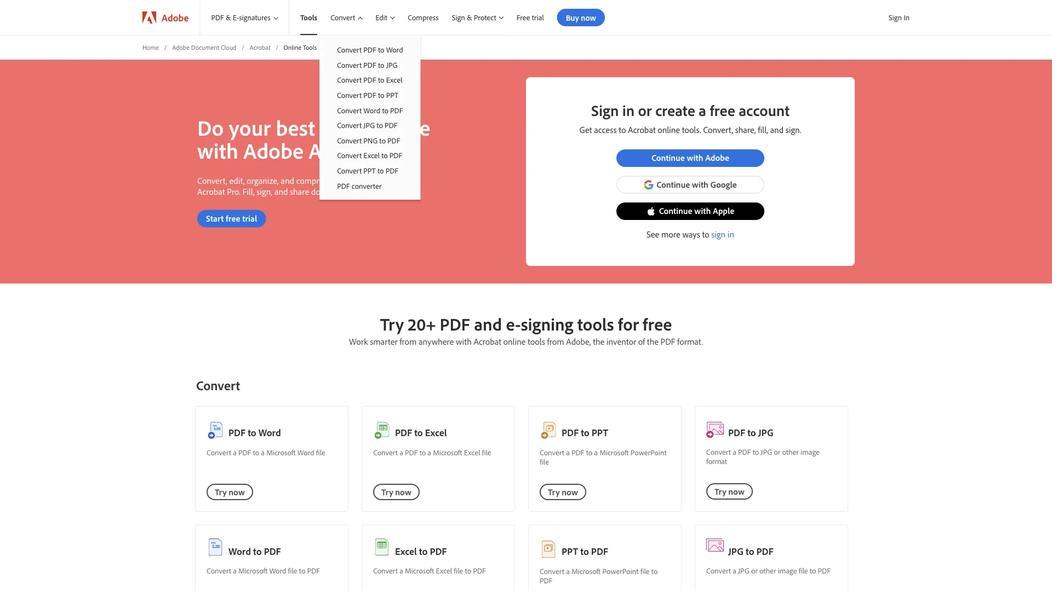 Task type: vqa. For each thing, say whether or not it's contained in the screenshot.


Task type: describe. For each thing, give the bounding box(es) containing it.
convert for convert a microsoft powerpoint file to pdf
[[540, 567, 564, 577]]

convert for convert a jpg or other image file to pdf
[[706, 566, 731, 576]]

sign for &
[[452, 12, 465, 22]]

continue for continue with adobe
[[652, 152, 685, 163]]

convert png to pdf
[[337, 136, 400, 145]]

share,
[[735, 124, 756, 135]]

see more ways to sign in
[[647, 229, 734, 240]]

try now for pdf to ppt
[[548, 487, 578, 498]]

convert for convert a microsoft word file to pdf
[[207, 566, 231, 576]]

with inside convert, edit, organize, and compress pdf files with adobe acrobat pro. fill, sign, and share documents too.
[[365, 175, 381, 186]]

pdf to jpg
[[728, 427, 774, 439]]

convert pdf to word link
[[320, 42, 421, 57]]

convert for convert word to pdf
[[337, 105, 362, 115]]

other inside convert a pdf to jpg or other image format
[[782, 447, 799, 457]]

and inside 'try 20+ pdf and e-signing tools for free work smarter from anywhere with acrobat online tools from adobe, the inventor of the pdf format.'
[[474, 313, 502, 335]]

and right organize,
[[281, 175, 294, 186]]

compress
[[296, 175, 330, 186]]

your
[[229, 113, 271, 141]]

convert word to pdf link
[[320, 103, 421, 118]]

& for pdf
[[226, 13, 231, 22]]

and right sign,
[[274, 186, 288, 197]]

try for pdf to excel
[[381, 487, 393, 498]]

try now link for pdf to ppt
[[540, 484, 586, 501]]

file inside 'convert a microsoft powerpoint file to pdf'
[[640, 567, 650, 577]]

online
[[284, 43, 301, 51]]

a inside sign in or create a free account get access to acrobat online tools. convert, share, fill, and sign.
[[699, 100, 706, 120]]

continue with adobe
[[652, 152, 729, 163]]

continue with adobe link
[[617, 149, 764, 167]]

best
[[276, 113, 315, 141]]

to inside 'convert a microsoft powerpoint file to pdf'
[[652, 567, 658, 577]]

adobe inside convert, edit, organize, and compress pdf files with adobe acrobat pro. fill, sign, and share documents too.
[[383, 175, 406, 186]]

convert pdf to excel
[[337, 75, 402, 85]]

online inside 'try 20+ pdf and e-signing tools for free work smarter from anywhere with acrobat online tools from adobe, the inventor of the pdf format.'
[[503, 336, 526, 347]]

microsoft down word to pdf
[[238, 566, 268, 576]]

try for pdf to word
[[215, 487, 227, 498]]

do your best work online with adobe acrobat
[[197, 113, 430, 164]]

pdf inside the convert a pdf to a microsoft powerpoint file
[[572, 448, 584, 458]]

sign in or create a free account get access to acrobat online tools. convert, share, fill, and sign.
[[580, 100, 801, 135]]

image inside convert a pdf to jpg or other image format
[[801, 447, 820, 457]]

convert pdf to jpg
[[337, 60, 398, 70]]

convert pdf to excel link
[[320, 72, 421, 88]]

20+
[[408, 313, 436, 335]]

1 vertical spatial image
[[778, 566, 797, 576]]

1 vertical spatial in
[[728, 229, 734, 240]]

pdf to excel
[[395, 427, 447, 439]]

with inside 'do your best work online with adobe acrobat'
[[197, 136, 238, 164]]

convert, inside convert, edit, organize, and compress pdf files with adobe acrobat pro. fill, sign, and share documents too.
[[197, 175, 227, 186]]

excel to pdf
[[395, 546, 447, 558]]

for
[[618, 313, 639, 335]]

try now link for pdf to excel
[[373, 484, 420, 501]]

of
[[638, 336, 645, 347]]

adobe document cloud
[[172, 43, 236, 51]]

sign & protect
[[452, 12, 496, 22]]

ways
[[682, 229, 700, 240]]

or inside sign in or create a free account get access to acrobat online tools. convert, share, fill, and sign.
[[638, 100, 652, 120]]

adobe,
[[566, 336, 591, 347]]

convert, inside sign in or create a free account get access to acrobat online tools. convert, share, fill, and sign.
[[703, 124, 733, 135]]

free trial link
[[506, 0, 546, 35]]

try 20+ pdf and e-signing tools for free work smarter from anywhere with acrobat online tools from adobe, the inventor of the pdf format.
[[349, 313, 703, 347]]

work
[[320, 113, 367, 141]]

free inside start free trial link
[[226, 213, 240, 224]]

word inside convert pdf to word link
[[386, 45, 403, 55]]

convert for convert ppt to pdf
[[337, 166, 362, 176]]

pdf & e-signatures button
[[200, 0, 289, 35]]

try inside 'try 20+ pdf and e-signing tools for free work smarter from anywhere with acrobat online tools from adobe, the inventor of the pdf format.'
[[380, 313, 404, 335]]

free
[[517, 13, 530, 22]]

fill,
[[758, 124, 768, 135]]

convert ppt to pdf link
[[320, 163, 421, 178]]

sign,
[[257, 186, 272, 197]]

2 the from the left
[[647, 336, 659, 347]]

continue with google
[[657, 179, 737, 190]]

powerpoint inside 'convert a microsoft powerpoint file to pdf'
[[603, 567, 639, 577]]

convert pdf to word
[[337, 45, 403, 55]]

acrobat link
[[250, 43, 270, 52]]

google
[[711, 179, 737, 190]]

pdf inside dropdown button
[[211, 13, 224, 22]]

to inside sign in or create a free account get access to acrobat online tools. convert, share, fill, and sign.
[[619, 124, 626, 135]]

pdf inside "link"
[[337, 181, 350, 191]]

more
[[661, 229, 680, 240]]

converter
[[352, 181, 381, 191]]

convert for convert a pdf to a microsoft powerpoint file
[[540, 448, 564, 458]]

sign & protect button
[[441, 0, 506, 35]]

sign.
[[786, 124, 801, 135]]

document
[[191, 43, 219, 51]]

convert for convert a microsoft excel file to pdf
[[373, 566, 398, 576]]

free inside 'try 20+ pdf and e-signing tools for free work smarter from anywhere with acrobat online tools from adobe, the inventor of the pdf format.'
[[643, 313, 672, 335]]

online inside sign in or create a free account get access to acrobat online tools. convert, share, fill, and sign.
[[658, 124, 680, 135]]

try for pdf to ppt
[[548, 487, 560, 498]]

group containing convert pdf to word
[[320, 35, 421, 200]]

sign
[[711, 229, 726, 240]]

microsoft down the excel to pdf
[[405, 566, 434, 576]]

convert a pdf to a microsoft powerpoint file
[[540, 448, 667, 467]]

compress pdf image
[[706, 422, 724, 439]]

acrobat inside 'try 20+ pdf and e-signing tools for free work smarter from anywhere with acrobat online tools from adobe, the inventor of the pdf format.'
[[474, 336, 501, 347]]

convert pdf to ppt
[[337, 90, 398, 100]]

2 vertical spatial or
[[751, 566, 758, 576]]

in
[[904, 13, 910, 22]]

1 vertical spatial other
[[760, 566, 776, 576]]

0 horizontal spatial trial
[[242, 213, 257, 224]]

pdf to jpg image
[[374, 422, 389, 440]]

share
[[290, 186, 309, 197]]

start
[[206, 213, 224, 224]]

tools link
[[289, 0, 320, 35]]

continue with google link
[[617, 176, 764, 194]]

pdf to jpg image
[[208, 539, 222, 556]]

convert ppt to pdf
[[337, 166, 398, 176]]

convert for convert a pdf to jpg or other image format
[[706, 447, 731, 457]]

home link
[[142, 43, 159, 52]]

edit
[[376, 12, 387, 22]]

e-
[[506, 313, 521, 335]]

convert a microsoft excel file to pdf
[[373, 566, 486, 576]]

1 the from the left
[[593, 336, 605, 347]]

convert excel to pdf link
[[320, 148, 421, 163]]

in inside sign in or create a free account get access to acrobat online tools. convert, share, fill, and sign.
[[622, 100, 635, 120]]

or inside convert a pdf to jpg or other image format
[[774, 447, 780, 457]]

pdf to word
[[229, 427, 281, 439]]

microsoft down pdf to excel
[[433, 448, 462, 458]]

adobe up the "adobe document cloud"
[[162, 11, 189, 24]]

fill & sign image
[[706, 539, 724, 552]]

protect
[[474, 12, 496, 22]]

get
[[580, 124, 592, 135]]

convert pdf to jpg link
[[320, 57, 421, 72]]

pdf inside 'convert a microsoft powerpoint file to pdf'
[[540, 576, 553, 586]]

1 vertical spatial tools
[[528, 336, 545, 347]]

start free trial link
[[197, 210, 266, 228]]

try now for pdf to word
[[215, 487, 245, 498]]

adobe up google
[[705, 152, 729, 163]]

acrobat inside sign in or create a free account get access to acrobat online tools. convert, share, fill, and sign.
[[628, 124, 656, 135]]

& for sign
[[467, 12, 472, 22]]

edit button
[[365, 0, 397, 35]]

adobe inside 'do your best work online with adobe acrobat'
[[243, 136, 304, 164]]

continue with apple
[[659, 205, 735, 216]]

try now link for pdf to word
[[207, 484, 253, 501]]

home
[[142, 43, 159, 51]]

convert a microsoft powerpoint file to pdf
[[540, 567, 658, 586]]

convert word to pdf
[[337, 105, 403, 115]]

jpg up convert a pdf to jpg or other image format
[[758, 427, 774, 439]]

organize,
[[247, 175, 279, 186]]

ppt to pdf
[[562, 546, 608, 558]]

a inside 'convert a microsoft powerpoint file to pdf'
[[566, 567, 570, 577]]

pdf & e-signatures
[[211, 13, 271, 22]]

convert for convert a pdf to a microsoft excel file
[[373, 448, 398, 458]]

convert jpg to pdf
[[337, 121, 398, 130]]

files
[[349, 175, 363, 186]]

convert a pdf to a microsoft word file
[[207, 448, 325, 458]]

convert for convert excel to pdf
[[337, 151, 362, 160]]

with inside 'link'
[[694, 205, 711, 216]]

word inside convert word to pdf link
[[363, 105, 380, 115]]

account
[[739, 100, 790, 120]]

adobe link
[[132, 0, 200, 35]]

jpg down convert word to pdf link
[[363, 121, 375, 130]]



Task type: locate. For each thing, give the bounding box(es) containing it.
try now down format
[[715, 486, 745, 497]]

create
[[655, 100, 695, 120]]

try now link
[[706, 484, 753, 500], [207, 484, 253, 501], [540, 484, 586, 501], [373, 484, 420, 501]]

2 from from the left
[[547, 336, 564, 347]]

convert up convert to pdf image
[[196, 377, 240, 394]]

microsoft down pdf to ppt
[[600, 448, 629, 458]]

sign
[[452, 12, 465, 22], [889, 13, 902, 22], [591, 100, 619, 120]]

now
[[728, 486, 745, 497], [229, 487, 245, 498], [562, 487, 578, 498], [395, 487, 411, 498]]

convert for convert pdf to ppt
[[337, 90, 362, 100]]

jpg right fill & sign icon
[[728, 546, 744, 558]]

tools right online on the left
[[303, 43, 317, 51]]

convert up convert pdf to excel
[[337, 60, 362, 70]]

adobe
[[162, 11, 189, 24], [172, 43, 190, 51], [243, 136, 304, 164], [705, 152, 729, 163], [383, 175, 406, 186]]

see
[[647, 229, 659, 240]]

a inside convert a pdf to jpg or other image format
[[733, 447, 736, 457]]

1 vertical spatial convert,
[[197, 175, 227, 186]]

0 vertical spatial powerpoint
[[631, 448, 667, 458]]

continue for continue with google
[[657, 179, 690, 190]]

excel
[[386, 75, 402, 85], [363, 151, 380, 160], [425, 427, 447, 439], [464, 448, 480, 458], [395, 546, 417, 558], [436, 566, 452, 576]]

format
[[706, 457, 727, 466]]

2 horizontal spatial online
[[658, 124, 680, 135]]

convert pdf to ppt link
[[320, 88, 421, 103]]

continue inside the 'continue with adobe' link
[[652, 152, 685, 163]]

file inside the convert a pdf to a microsoft powerpoint file
[[540, 457, 549, 467]]

jpg to pdf
[[728, 546, 774, 558]]

now down the convert a pdf to a microsoft powerpoint file
[[562, 487, 578, 498]]

acrobat inside 'do your best work online with adobe acrobat'
[[309, 136, 381, 164]]

trial right free
[[532, 13, 544, 22]]

adobe up organize,
[[243, 136, 304, 164]]

try now link down convert a pdf to a microsoft word file
[[207, 484, 253, 501]]

0 vertical spatial continue
[[652, 152, 685, 163]]

tools
[[577, 313, 614, 335], [528, 336, 545, 347]]

jpg down pdf to jpg
[[761, 447, 772, 457]]

convert down convert pdf to jpg on the top left
[[337, 75, 362, 85]]

try now
[[715, 486, 745, 497], [215, 487, 245, 498], [548, 487, 578, 498], [381, 487, 411, 498]]

jpg inside convert a pdf to jpg or other image format
[[761, 447, 772, 457]]

1 horizontal spatial tools
[[577, 313, 614, 335]]

convert up convert pdf to jpg on the top left
[[337, 45, 362, 55]]

trial
[[532, 13, 544, 22], [242, 213, 257, 224]]

convert, right tools.
[[703, 124, 733, 135]]

1 horizontal spatial online
[[503, 336, 526, 347]]

now down convert a pdf to a microsoft word file
[[229, 487, 245, 498]]

1 vertical spatial trial
[[242, 213, 257, 224]]

convert jpg to pdf link
[[320, 118, 421, 133]]

& inside dropdown button
[[226, 13, 231, 22]]

convert for convert pdf to excel
[[337, 75, 362, 85]]

pdf to ppt
[[562, 427, 608, 439]]

convert down convert to pdf image
[[207, 448, 231, 458]]

0 horizontal spatial other
[[760, 566, 776, 576]]

compress
[[408, 12, 439, 22]]

2 horizontal spatial or
[[774, 447, 780, 457]]

0 vertical spatial image
[[801, 447, 820, 457]]

sign in
[[889, 13, 910, 22]]

to inside the convert a pdf to a microsoft powerpoint file
[[586, 448, 592, 458]]

ppt down convert excel to pdf link
[[363, 166, 376, 176]]

0 horizontal spatial &
[[226, 13, 231, 22]]

0 horizontal spatial online
[[372, 113, 430, 141]]

try now link for pdf to jpg
[[706, 484, 753, 500]]

and right fill,
[[770, 124, 784, 135]]

0 vertical spatial tools
[[300, 13, 317, 22]]

1 from from the left
[[400, 336, 417, 347]]

online inside 'do your best work online with adobe acrobat'
[[372, 113, 430, 141]]

2 horizontal spatial free
[[710, 100, 735, 120]]

1 horizontal spatial image
[[801, 447, 820, 457]]

convert down 'compress pdf' icon
[[706, 447, 731, 457]]

0 horizontal spatial the
[[593, 336, 605, 347]]

0 horizontal spatial tools
[[528, 336, 545, 347]]

convert down pdf to jpg image on the left bottom of the page
[[373, 448, 398, 458]]

now down convert a pdf to jpg or other image format
[[728, 486, 745, 497]]

pro.
[[227, 186, 241, 197]]

0 horizontal spatial convert,
[[197, 175, 227, 186]]

jpg down jpg to pdf
[[738, 566, 750, 576]]

try now link down format
[[706, 484, 753, 500]]

sign up access
[[591, 100, 619, 120]]

to inside convert a pdf to jpg or other image format
[[753, 447, 759, 457]]

convert down fill & sign icon
[[706, 566, 731, 576]]

tools up adobe,
[[577, 313, 614, 335]]

now down convert a pdf to a microsoft excel file
[[395, 487, 411, 498]]

try for pdf to jpg
[[715, 486, 726, 497]]

convert up pdf converter
[[337, 166, 362, 176]]

now for pdf to word
[[229, 487, 245, 498]]

tools
[[300, 13, 317, 22], [303, 43, 317, 51]]

convert for convert jpg to pdf
[[337, 121, 362, 130]]

0 vertical spatial trial
[[532, 13, 544, 22]]

convert left edit dropdown button
[[331, 12, 355, 22]]

0 vertical spatial other
[[782, 447, 799, 457]]

try now for pdf to jpg
[[715, 486, 745, 497]]

& inside popup button
[[467, 12, 472, 22]]

convert inside "popup button"
[[331, 12, 355, 22]]

sign left protect
[[452, 12, 465, 22]]

2 horizontal spatial sign
[[889, 13, 902, 22]]

sign for in
[[591, 100, 619, 120]]

documents
[[311, 186, 351, 197]]

convert for convert png to pdf
[[337, 136, 362, 145]]

pdf converter
[[337, 181, 381, 191]]

png
[[363, 136, 378, 145]]

convert, left edit,
[[197, 175, 227, 186]]

sign inside sign in or create a free account get access to acrobat online tools. convert, share, fill, and sign.
[[591, 100, 619, 120]]

convert for convert pdf to jpg
[[337, 60, 362, 70]]

convert down delete pdf pages icon
[[373, 566, 398, 576]]

work
[[349, 336, 368, 347]]

reorder pdf pages image
[[542, 541, 556, 559]]

convert,
[[703, 124, 733, 135], [197, 175, 227, 186]]

in left create in the right of the page
[[622, 100, 635, 120]]

microsoft inside 'convert a microsoft powerpoint file to pdf'
[[572, 567, 601, 577]]

0 vertical spatial convert,
[[703, 124, 733, 135]]

convert for convert pdf to word
[[337, 45, 362, 55]]

free right start
[[226, 213, 240, 224]]

file
[[316, 448, 325, 458], [482, 448, 491, 458], [540, 457, 549, 467], [288, 566, 297, 576], [454, 566, 463, 576], [799, 566, 808, 576], [640, 567, 650, 577]]

ppt right reorder pdf pages icon
[[562, 546, 578, 558]]

convert down pdf to jpg icon
[[207, 566, 231, 576]]

the right adobe,
[[593, 336, 605, 347]]

microsoft inside the convert a pdf to a microsoft powerpoint file
[[600, 448, 629, 458]]

start free trial
[[206, 213, 257, 224]]

try now link down convert a pdf to a microsoft excel file
[[373, 484, 420, 501]]

0 horizontal spatial in
[[622, 100, 635, 120]]

edit pdf image
[[541, 422, 556, 440]]

microsoft
[[266, 448, 296, 458], [600, 448, 629, 458], [433, 448, 462, 458], [238, 566, 268, 576], [405, 566, 434, 576], [572, 567, 601, 577]]

convert down edit pdf image at the right of page
[[540, 448, 564, 458]]

try now down convert a pdf to a microsoft word file
[[215, 487, 245, 498]]

0 vertical spatial free
[[710, 100, 735, 120]]

jpg down convert pdf to word link
[[386, 60, 398, 70]]

microsoft down pdf to word
[[266, 448, 296, 458]]

1 horizontal spatial &
[[467, 12, 472, 22]]

signing
[[521, 313, 573, 335]]

from
[[400, 336, 417, 347], [547, 336, 564, 347]]

smarter
[[370, 336, 398, 347]]

sign inside button
[[889, 13, 902, 22]]

& left protect
[[467, 12, 472, 22]]

convert excel to pdf
[[337, 151, 402, 160]]

and left the e-
[[474, 313, 502, 335]]

& left e-
[[226, 13, 231, 22]]

from down signing
[[547, 336, 564, 347]]

signatures
[[239, 13, 271, 22]]

0 vertical spatial or
[[638, 100, 652, 120]]

adobe left document
[[172, 43, 190, 51]]

1 horizontal spatial other
[[782, 447, 799, 457]]

continue up continue with google link
[[652, 152, 685, 163]]

convert left png
[[337, 136, 362, 145]]

with inside 'try 20+ pdf and e-signing tools for free work smarter from anywhere with acrobat online tools from adobe, the inventor of the pdf format.'
[[456, 336, 472, 347]]

powerpoint inside the convert a pdf to a microsoft powerpoint file
[[631, 448, 667, 458]]

convert a pdf to jpg or other image format
[[706, 447, 820, 466]]

fill,
[[243, 186, 255, 197]]

sign in button
[[887, 8, 912, 27]]

inventor
[[607, 336, 636, 347]]

0 vertical spatial in
[[622, 100, 635, 120]]

too.
[[353, 186, 366, 197]]

convert, edit, organize, and compress pdf files with adobe acrobat pro. fill, sign, and share documents too.
[[197, 175, 406, 197]]

continue inside continue with google link
[[657, 179, 690, 190]]

edit,
[[229, 175, 245, 186]]

try now down the convert a pdf to a microsoft powerpoint file
[[548, 487, 578, 498]]

online tools
[[284, 43, 317, 51]]

sign for in
[[889, 13, 902, 22]]

trial down fill,
[[242, 213, 257, 224]]

2 vertical spatial continue
[[659, 205, 692, 216]]

continue for continue with apple
[[659, 205, 692, 216]]

apple
[[713, 205, 735, 216]]

convert up convert jpg to pdf
[[337, 105, 362, 115]]

adobe document cloud link
[[172, 43, 236, 52]]

convert up convert png to pdf
[[337, 121, 362, 130]]

other
[[782, 447, 799, 457], [760, 566, 776, 576]]

0 horizontal spatial or
[[638, 100, 652, 120]]

continue inside continue with apple 'link'
[[659, 205, 692, 216]]

try now for pdf to excel
[[381, 487, 411, 498]]

the right of
[[647, 336, 659, 347]]

convert png to pdf link
[[320, 133, 421, 148]]

1 horizontal spatial the
[[647, 336, 659, 347]]

1 horizontal spatial in
[[728, 229, 734, 240]]

convert button
[[320, 0, 365, 35]]

now for pdf to jpg
[[728, 486, 745, 497]]

1 horizontal spatial sign
[[591, 100, 619, 120]]

1 horizontal spatial trial
[[532, 13, 544, 22]]

1 vertical spatial free
[[226, 213, 240, 224]]

acrobat
[[250, 43, 270, 51], [628, 124, 656, 135], [309, 136, 381, 164], [197, 186, 225, 197], [474, 336, 501, 347]]

convert down convert pdf to excel
[[337, 90, 362, 100]]

microsoft down ppt to pdf
[[572, 567, 601, 577]]

ppt up the convert a pdf to a microsoft powerpoint file
[[592, 427, 608, 439]]

adobe right converter
[[383, 175, 406, 186]]

0 horizontal spatial sign
[[452, 12, 465, 22]]

ppt down convert pdf to excel link
[[386, 90, 398, 100]]

try now down convert a pdf to a microsoft excel file
[[381, 487, 411, 498]]

delete pdf pages image
[[375, 539, 389, 556]]

pdf inside convert, edit, organize, and compress pdf files with adobe acrobat pro. fill, sign, and share documents too.
[[332, 175, 347, 186]]

2 vertical spatial free
[[643, 313, 672, 335]]

continue up more
[[659, 205, 692, 216]]

free inside sign in or create a free account get access to acrobat online tools. convert, share, fill, and sign.
[[710, 100, 735, 120]]

with
[[197, 136, 238, 164], [687, 152, 703, 163], [365, 175, 381, 186], [692, 179, 709, 190], [694, 205, 711, 216], [456, 336, 472, 347]]

sign in link
[[711, 229, 734, 240]]

1 vertical spatial powerpoint
[[603, 567, 639, 577]]

now for pdf to ppt
[[562, 487, 578, 498]]

1 horizontal spatial or
[[751, 566, 758, 576]]

1 horizontal spatial from
[[547, 336, 564, 347]]

image
[[801, 447, 820, 457], [778, 566, 797, 576]]

cloud
[[221, 43, 236, 51]]

convert up convert ppt to pdf
[[337, 151, 362, 160]]

from down 20+
[[400, 336, 417, 347]]

tools up online tools
[[300, 13, 317, 22]]

anywhere
[[419, 336, 454, 347]]

1 horizontal spatial free
[[643, 313, 672, 335]]

convert inside 'convert a microsoft powerpoint file to pdf'
[[540, 567, 564, 577]]

continue with apple link
[[617, 203, 764, 220]]

convert a pdf to a microsoft excel file
[[373, 448, 491, 458]]

convert down reorder pdf pages icon
[[540, 567, 564, 577]]

powerpoint
[[631, 448, 667, 458], [603, 567, 639, 577]]

pdf inside convert a pdf to jpg or other image format
[[738, 447, 751, 457]]

convert inside convert a pdf to jpg or other image format
[[706, 447, 731, 457]]

1 vertical spatial tools
[[303, 43, 317, 51]]

a
[[699, 100, 706, 120], [733, 447, 736, 457], [233, 448, 237, 458], [261, 448, 265, 458], [566, 448, 570, 458], [594, 448, 598, 458], [400, 448, 403, 458], [428, 448, 431, 458], [233, 566, 237, 576], [400, 566, 403, 576], [733, 566, 736, 576], [566, 567, 570, 577]]

sign inside popup button
[[452, 12, 465, 22]]

try now link down the convert a pdf to a microsoft powerpoint file
[[540, 484, 586, 501]]

in right sign
[[728, 229, 734, 240]]

1 vertical spatial or
[[774, 447, 780, 457]]

group
[[320, 35, 421, 200]]

free up share,
[[710, 100, 735, 120]]

e-
[[233, 13, 239, 22]]

do
[[197, 113, 224, 141]]

convert inside the convert a pdf to a microsoft powerpoint file
[[540, 448, 564, 458]]

convert for convert a pdf to a microsoft word file
[[207, 448, 231, 458]]

continue down the 'continue with adobe' link
[[657, 179, 690, 190]]

tools down signing
[[528, 336, 545, 347]]

0 horizontal spatial free
[[226, 213, 240, 224]]

0 vertical spatial tools
[[577, 313, 614, 335]]

convert a jpg or other image file to pdf
[[706, 566, 831, 576]]

convert to pdf image
[[208, 422, 223, 440]]

word
[[386, 45, 403, 55], [363, 105, 380, 115], [259, 427, 281, 439], [297, 448, 314, 458], [229, 546, 251, 558], [269, 566, 286, 576]]

acrobat inside convert, edit, organize, and compress pdf files with adobe acrobat pro. fill, sign, and share documents too.
[[197, 186, 225, 197]]

free up of
[[643, 313, 672, 335]]

0 horizontal spatial image
[[778, 566, 797, 576]]

sign left in
[[889, 13, 902, 22]]

or
[[638, 100, 652, 120], [774, 447, 780, 457], [751, 566, 758, 576]]

and inside sign in or create a free account get access to acrobat online tools. convert, share, fill, and sign.
[[770, 124, 784, 135]]

1 horizontal spatial convert,
[[703, 124, 733, 135]]

0 horizontal spatial from
[[400, 336, 417, 347]]

word to pdf
[[229, 546, 281, 558]]

1 vertical spatial continue
[[657, 179, 690, 190]]

now for pdf to excel
[[395, 487, 411, 498]]



